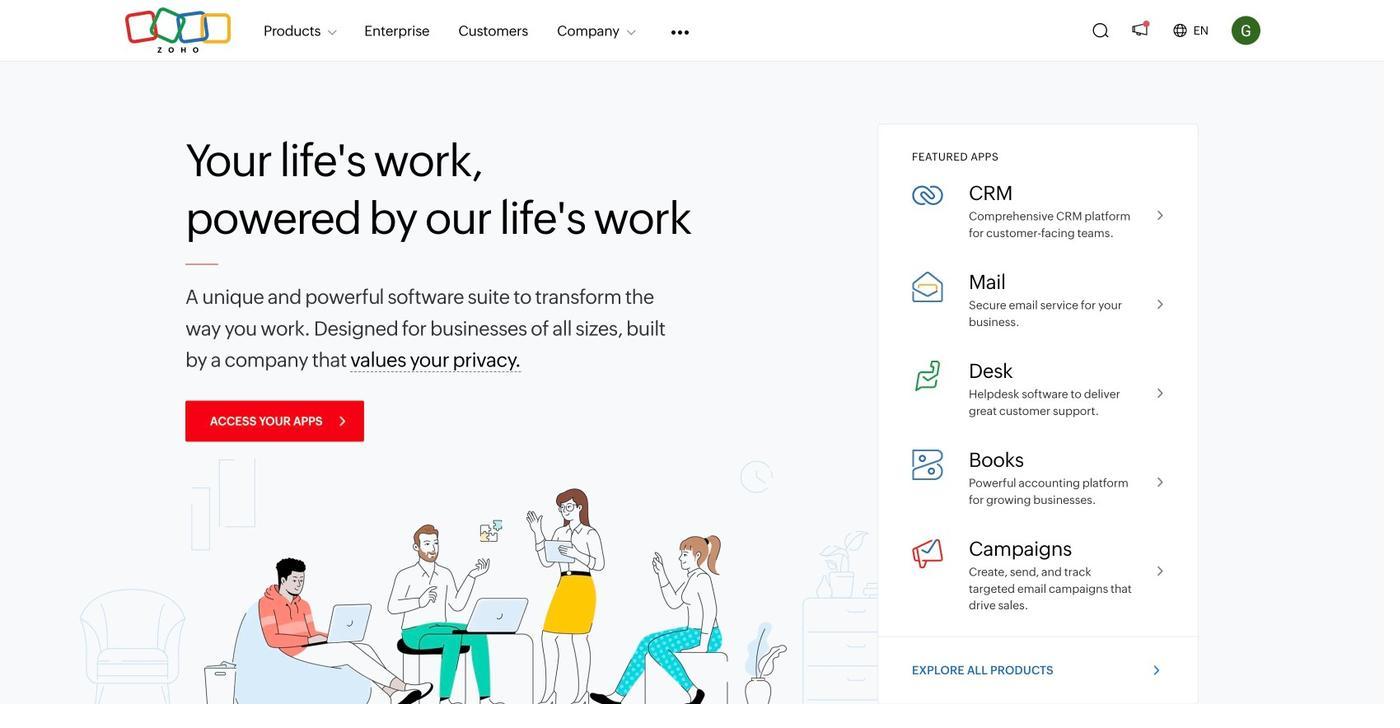 Task type: locate. For each thing, give the bounding box(es) containing it.
zoho cloud software suite for businesses image
[[62, 459, 911, 705]]

gary orlando image
[[1232, 16, 1261, 45]]



Task type: vqa. For each thing, say whether or not it's contained in the screenshot.
Zoho Cloud Software Suite for Businesses image
yes



